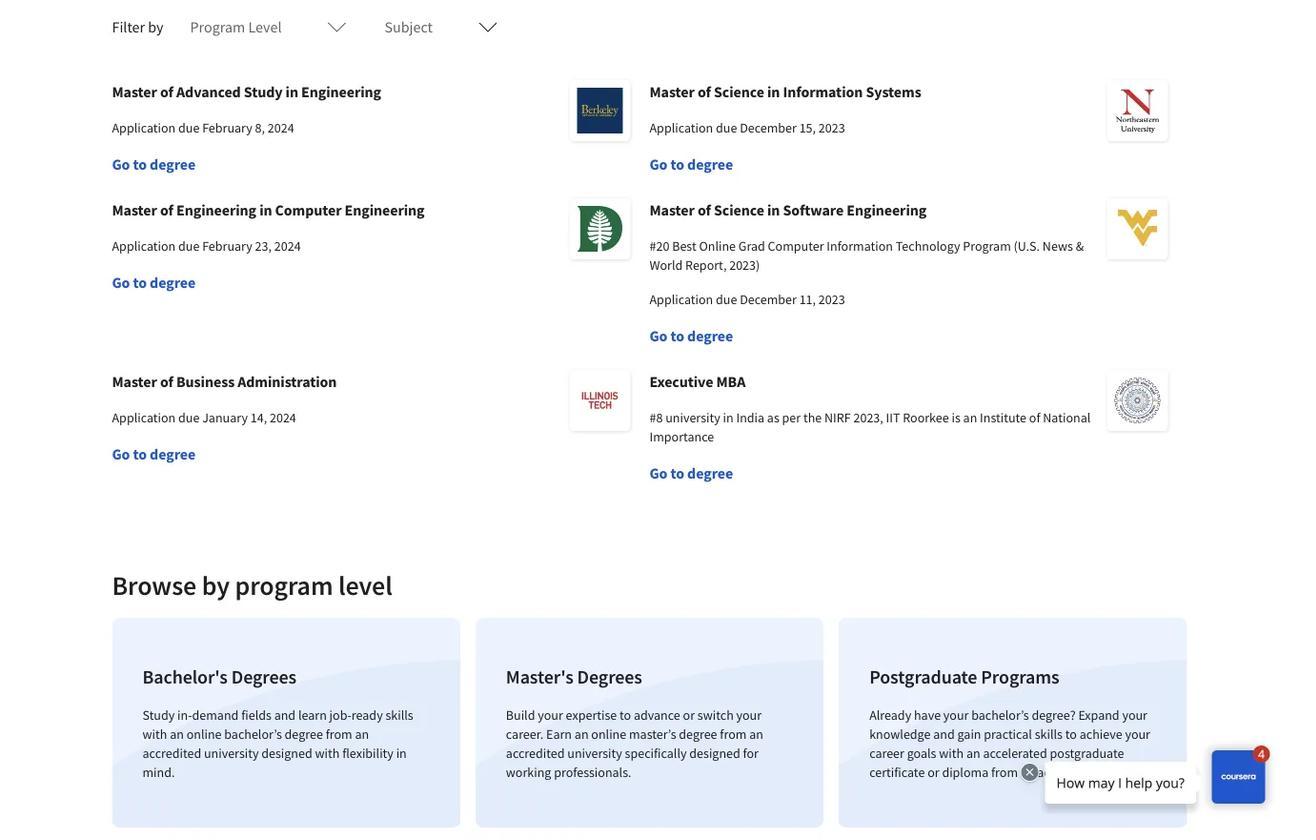 Task type: vqa. For each thing, say whether or not it's contained in the screenshot.
middle 2024
yes



Task type: locate. For each thing, give the bounding box(es) containing it.
browse
[[112, 569, 197, 602]]

1 vertical spatial or
[[928, 764, 940, 781]]

2 horizontal spatial from
[[992, 764, 1018, 781]]

goals
[[907, 745, 937, 762]]

study
[[244, 82, 283, 101], [143, 707, 175, 724]]

list
[[104, 610, 1195, 835]]

2 designed from the left
[[690, 745, 741, 762]]

go
[[112, 154, 130, 174], [650, 154, 668, 174], [112, 273, 130, 292], [650, 326, 668, 345], [112, 444, 130, 463], [650, 463, 668, 482]]

0 horizontal spatial or
[[683, 707, 695, 724]]

0 vertical spatial computer
[[275, 200, 342, 219]]

degree down application due february 8, 2024
[[150, 154, 196, 174]]

go to degree for advanced
[[112, 154, 196, 174]]

degree down application due december 15, 2023
[[688, 154, 733, 174]]

#8
[[650, 409, 663, 426]]

of right institute
[[1030, 409, 1041, 426]]

1 vertical spatial program
[[963, 237, 1011, 255]]

0 horizontal spatial with
[[143, 726, 167, 743]]

program left level
[[190, 17, 245, 36]]

11,
[[800, 291, 816, 308]]

degree
[[150, 154, 196, 174], [688, 154, 733, 174], [150, 273, 196, 292], [688, 326, 733, 345], [150, 444, 196, 463], [688, 463, 733, 482], [285, 726, 323, 743], [679, 726, 718, 743]]

1 horizontal spatial or
[[928, 764, 940, 781]]

degree down switch
[[679, 726, 718, 743]]

an right is
[[964, 409, 978, 426]]

roorkee
[[903, 409, 949, 426]]

application for computer
[[112, 237, 176, 255]]

career.
[[506, 726, 544, 743]]

0 horizontal spatial study
[[143, 707, 175, 724]]

go to degree for science
[[650, 154, 733, 174]]

from inside already have your bachelor's degree? expand your knowledge and gain practical skills to achieve your career goals with an accelerated postgraduate certificate or diploma from an accredited university.
[[992, 764, 1018, 781]]

degrees up 'expertise'
[[577, 665, 643, 689]]

postgraduate
[[870, 665, 978, 689]]

science up application due december 15, 2023
[[714, 82, 765, 101]]

master up application due february 23, 2024
[[112, 200, 157, 219]]

from inside study in-demand fields and learn job-ready skills with an online bachelor's degree from an accredited university designed with flexibility in mind.
[[326, 726, 352, 743]]

with
[[143, 726, 167, 743], [315, 745, 340, 762], [939, 745, 964, 762]]

go to degree up executive mba
[[650, 326, 733, 345]]

nirf
[[825, 409, 851, 426]]

an down the in-
[[170, 726, 184, 743]]

go for business
[[112, 444, 130, 463]]

build your expertise to advance or switch your career. earn an online master's degree from an accredited university specifically designed for working professionals.
[[506, 707, 764, 781]]

1 2023 from the top
[[819, 119, 845, 136]]

december left 11,
[[740, 291, 797, 308]]

0 vertical spatial by
[[148, 17, 164, 36]]

by right browse
[[202, 569, 230, 602]]

from down accelerated on the bottom of the page
[[992, 764, 1018, 781]]

of up application due february 23, 2024
[[160, 200, 173, 219]]

2 horizontal spatial with
[[939, 745, 964, 762]]

0 vertical spatial february
[[202, 119, 252, 136]]

due for computer
[[178, 237, 200, 255]]

from down the job-
[[326, 726, 352, 743]]

gain
[[958, 726, 982, 743]]

degrees for master's degrees
[[577, 665, 643, 689]]

go to degree down application due february 23, 2024
[[112, 273, 196, 292]]

bachelor's up 'practical'
[[972, 707, 1029, 724]]

or down goals
[[928, 764, 940, 781]]

online down the demand
[[187, 726, 222, 743]]

and left learn
[[274, 707, 296, 724]]

or left switch
[[683, 707, 695, 724]]

due down master of science in information systems at top
[[716, 119, 737, 136]]

west virginia university image
[[1107, 198, 1169, 259]]

designed left for
[[690, 745, 741, 762]]

program
[[190, 17, 245, 36], [963, 237, 1011, 255]]

2 online from the left
[[591, 726, 627, 743]]

designed inside build your expertise to advance or switch your career. earn an online master's degree from an accredited university specifically designed for working professionals.
[[690, 745, 741, 762]]

university up professionals.
[[568, 745, 622, 762]]

1 vertical spatial 2023
[[819, 291, 845, 308]]

february for advanced
[[202, 119, 252, 136]]

due down advanced
[[178, 119, 200, 136]]

your right switch
[[737, 707, 762, 724]]

0 horizontal spatial from
[[326, 726, 352, 743]]

career
[[870, 745, 905, 762]]

to down application due february 8, 2024
[[133, 154, 147, 174]]

an inside #8 university in india as per the nirf 2023, iit roorkee is an institute of national importance
[[964, 409, 978, 426]]

application
[[112, 119, 176, 136], [650, 119, 713, 136], [112, 237, 176, 255], [650, 291, 713, 308], [112, 409, 176, 426]]

0 vertical spatial bachelor's
[[972, 707, 1029, 724]]

go to degree down application due december 15, 2023
[[650, 154, 733, 174]]

by for filter
[[148, 17, 164, 36]]

business
[[176, 372, 235, 391]]

2024
[[268, 119, 294, 136], [274, 237, 301, 255], [270, 409, 296, 426]]

0 horizontal spatial computer
[[275, 200, 342, 219]]

application for information
[[650, 119, 713, 136]]

go to degree for business
[[112, 444, 196, 463]]

administration
[[238, 372, 337, 391]]

december
[[740, 119, 797, 136], [740, 291, 797, 308]]

study inside study in-demand fields and learn job-ready skills with an online bachelor's degree from an accredited university designed with flexibility in mind.
[[143, 707, 175, 724]]

program inside #20 best online grad computer information technology program (u.s. news & world report, 2023)
[[963, 237, 1011, 255]]

0 vertical spatial december
[[740, 119, 797, 136]]

go to degree down application due january 14, 2024
[[112, 444, 196, 463]]

accredited down postgraduate
[[1038, 764, 1096, 781]]

go down application due january 14, 2024
[[112, 444, 130, 463]]

1 vertical spatial bachelor's
[[224, 726, 282, 743]]

professionals.
[[554, 764, 632, 781]]

an down gain
[[967, 745, 981, 762]]

in inside study in-demand fields and learn job-ready skills with an online bachelor's degree from an accredited university designed with flexibility in mind.
[[396, 745, 407, 762]]

to down application due january 14, 2024
[[133, 444, 147, 463]]

0 vertical spatial 2024
[[268, 119, 294, 136]]

1 horizontal spatial from
[[720, 726, 747, 743]]

application due december 15, 2023
[[650, 119, 845, 136]]

go up executive
[[650, 326, 668, 345]]

grad
[[739, 237, 765, 255]]

with up diploma on the right bottom
[[939, 745, 964, 762]]

by
[[148, 17, 164, 36], [202, 569, 230, 602]]

master of science in information systems
[[650, 82, 922, 101]]

have
[[914, 707, 941, 724]]

national
[[1043, 409, 1091, 426]]

to inside build your expertise to advance or switch your career. earn an online master's degree from an accredited university specifically designed for working professionals.
[[620, 707, 631, 724]]

2 2023 from the top
[[819, 291, 845, 308]]

1 horizontal spatial online
[[591, 726, 627, 743]]

online inside study in-demand fields and learn job-ready skills with an online bachelor's degree from an accredited university designed with flexibility in mind.
[[187, 726, 222, 743]]

go up #20
[[650, 154, 668, 174]]

and down have
[[934, 726, 955, 743]]

with up mind.
[[143, 726, 167, 743]]

of for master of science in information systems
[[698, 82, 711, 101]]

0 vertical spatial science
[[714, 82, 765, 101]]

job-
[[330, 707, 352, 724]]

computer
[[275, 200, 342, 219], [768, 237, 824, 255]]

information up 15,
[[783, 82, 863, 101]]

1 science from the top
[[714, 82, 765, 101]]

1 horizontal spatial university
[[568, 745, 622, 762]]

2 degrees from the left
[[577, 665, 643, 689]]

1 vertical spatial and
[[934, 726, 955, 743]]

degrees for bachelor's degrees
[[231, 665, 297, 689]]

master down the "filter by"
[[112, 82, 157, 101]]

of
[[160, 82, 173, 101], [698, 82, 711, 101], [160, 200, 173, 219], [698, 200, 711, 219], [160, 372, 173, 391], [1030, 409, 1041, 426]]

due left 23,
[[178, 237, 200, 255]]

with down the job-
[[315, 745, 340, 762]]

of for master of advanced study in engineering
[[160, 82, 173, 101]]

of up online
[[698, 200, 711, 219]]

1 horizontal spatial accredited
[[506, 745, 565, 762]]

0 vertical spatial program
[[190, 17, 245, 36]]

go down application due february 8, 2024
[[112, 154, 130, 174]]

accredited inside study in-demand fields and learn job-ready skills with an online bachelor's degree from an accredited university designed with flexibility in mind.
[[143, 745, 201, 762]]

1 february from the top
[[202, 119, 252, 136]]

0 vertical spatial study
[[244, 82, 283, 101]]

of up application due december 15, 2023
[[698, 82, 711, 101]]

university.
[[1099, 764, 1157, 781]]

dartmouth college image
[[570, 198, 631, 259]]

to
[[133, 154, 147, 174], [671, 154, 685, 174], [133, 273, 147, 292], [671, 326, 685, 345], [133, 444, 147, 463], [671, 463, 685, 482], [620, 707, 631, 724], [1066, 726, 1077, 743]]

program level
[[190, 17, 282, 36]]

0 horizontal spatial bachelor's
[[224, 726, 282, 743]]

program inside popup button
[[190, 17, 245, 36]]

by for browse
[[202, 569, 230, 602]]

1 horizontal spatial degrees
[[577, 665, 643, 689]]

information
[[783, 82, 863, 101], [827, 237, 893, 255]]

1 online from the left
[[187, 726, 222, 743]]

filter by
[[112, 17, 164, 36]]

best
[[672, 237, 697, 255]]

science
[[714, 82, 765, 101], [714, 200, 765, 219]]

bachelor's
[[972, 707, 1029, 724], [224, 726, 282, 743]]

application due december 11, 2023
[[650, 291, 845, 308]]

1 vertical spatial 2024
[[274, 237, 301, 255]]

or
[[683, 707, 695, 724], [928, 764, 940, 781]]

0 horizontal spatial university
[[204, 745, 259, 762]]

your up earn
[[538, 707, 563, 724]]

1 vertical spatial by
[[202, 569, 230, 602]]

go to degree
[[112, 154, 196, 174], [650, 154, 733, 174], [112, 273, 196, 292], [650, 326, 733, 345], [112, 444, 196, 463], [650, 463, 733, 482]]

institute
[[980, 409, 1027, 426]]

from for master's degrees
[[720, 726, 747, 743]]

an down 'expertise'
[[575, 726, 589, 743]]

master left business
[[112, 372, 157, 391]]

mba
[[717, 372, 746, 391]]

university down the demand
[[204, 745, 259, 762]]

1 horizontal spatial designed
[[690, 745, 741, 762]]

in left india
[[723, 409, 734, 426]]

university up "importance"
[[666, 409, 721, 426]]

from up for
[[720, 726, 747, 743]]

online down 'expertise'
[[591, 726, 627, 743]]

2023 right 15,
[[819, 119, 845, 136]]

2 horizontal spatial university
[[666, 409, 721, 426]]

level
[[248, 17, 282, 36]]

1 vertical spatial february
[[202, 237, 252, 255]]

subject
[[385, 17, 433, 36]]

0 vertical spatial and
[[274, 707, 296, 724]]

1 horizontal spatial bachelor's
[[972, 707, 1029, 724]]

in up application due december 15, 2023
[[768, 82, 780, 101]]

0 vertical spatial or
[[683, 707, 695, 724]]

accredited
[[143, 745, 201, 762], [506, 745, 565, 762], [1038, 764, 1096, 781]]

expand
[[1079, 707, 1120, 724]]

0 horizontal spatial accredited
[[143, 745, 201, 762]]

bachelor's inside study in-demand fields and learn job-ready skills with an online bachelor's degree from an accredited university designed with flexibility in mind.
[[224, 726, 282, 743]]

per
[[782, 409, 801, 426]]

0 horizontal spatial by
[[148, 17, 164, 36]]

1 vertical spatial science
[[714, 200, 765, 219]]

in inside #8 university in india as per the nirf 2023, iit roorkee is an institute of national importance
[[723, 409, 734, 426]]

1 degrees from the left
[[231, 665, 297, 689]]

0 vertical spatial information
[[783, 82, 863, 101]]

university inside build your expertise to advance or switch your career. earn an online master's degree from an accredited university specifically designed for working professionals.
[[568, 745, 622, 762]]

2024 right 8,
[[268, 119, 294, 136]]

0 horizontal spatial designed
[[262, 745, 312, 762]]

1 horizontal spatial by
[[202, 569, 230, 602]]

advance
[[634, 707, 681, 724]]

information inside #20 best online grad computer information technology program (u.s. news & world report, 2023)
[[827, 237, 893, 255]]

master's degrees
[[506, 665, 643, 689]]

1 vertical spatial skills
[[1035, 726, 1063, 743]]

degree down learn
[[285, 726, 323, 743]]

from inside build your expertise to advance or switch your career. earn an online master's degree from an accredited university specifically designed for working professionals.
[[720, 726, 747, 743]]

skills
[[386, 707, 414, 724], [1035, 726, 1063, 743]]

master for master of science in software engineering
[[650, 200, 695, 219]]

master of science in software engineering
[[650, 200, 927, 219]]

online
[[187, 726, 222, 743], [591, 726, 627, 743]]

to left advance
[[620, 707, 631, 724]]

1 horizontal spatial program
[[963, 237, 1011, 255]]

or inside already have your bachelor's degree? expand your knowledge and gain practical skills to achieve your career goals with an accelerated postgraduate certificate or diploma from an accredited university.
[[928, 764, 940, 781]]

skills down degree?
[[1035, 726, 1063, 743]]

degrees up the fields
[[231, 665, 297, 689]]

2 february from the top
[[202, 237, 252, 255]]

systems
[[866, 82, 922, 101]]

go for science
[[650, 154, 668, 174]]

0 horizontal spatial online
[[187, 726, 222, 743]]

1 horizontal spatial and
[[934, 726, 955, 743]]

1 vertical spatial study
[[143, 707, 175, 724]]

of left advanced
[[160, 82, 173, 101]]

an down accelerated on the bottom of the page
[[1021, 764, 1035, 781]]

diploma
[[942, 764, 989, 781]]

programs
[[981, 665, 1060, 689]]

2 december from the top
[[740, 291, 797, 308]]

0 vertical spatial 2023
[[819, 119, 845, 136]]

an
[[964, 409, 978, 426], [170, 726, 184, 743], [355, 726, 369, 743], [575, 726, 589, 743], [750, 726, 764, 743], [967, 745, 981, 762], [1021, 764, 1035, 781]]

1 vertical spatial information
[[827, 237, 893, 255]]

due
[[178, 119, 200, 136], [716, 119, 737, 136], [178, 237, 200, 255], [716, 291, 737, 308], [178, 409, 200, 426]]

from for bachelor's degrees
[[326, 726, 352, 743]]

computer inside #20 best online grad computer information technology program (u.s. news & world report, 2023)
[[768, 237, 824, 255]]

0 vertical spatial skills
[[386, 707, 414, 724]]

online inside build your expertise to advance or switch your career. earn an online master's degree from an accredited university specifically designed for working professionals.
[[591, 726, 627, 743]]

go to degree down application due february 8, 2024
[[112, 154, 196, 174]]

2024 right 23,
[[274, 237, 301, 255]]

go to degree for engineering
[[112, 273, 196, 292]]

accredited up mind.
[[143, 745, 201, 762]]

1 horizontal spatial computer
[[768, 237, 824, 255]]

bachelor's inside already have your bachelor's degree? expand your knowledge and gain practical skills to achieve your career goals with an accelerated postgraduate certificate or diploma from an accredited university.
[[972, 707, 1029, 724]]

1 december from the top
[[740, 119, 797, 136]]

2 horizontal spatial accredited
[[1038, 764, 1096, 781]]

subject button
[[373, 4, 509, 50]]

1 vertical spatial december
[[740, 291, 797, 308]]

2023 right 11,
[[819, 291, 845, 308]]

science for information
[[714, 82, 765, 101]]

study left the in-
[[143, 707, 175, 724]]

information down software
[[827, 237, 893, 255]]

filter
[[112, 17, 145, 36]]

designed down learn
[[262, 745, 312, 762]]

go down application due february 23, 2024
[[112, 273, 130, 292]]

university
[[666, 409, 721, 426], [204, 745, 259, 762], [568, 745, 622, 762]]

december for 15,
[[740, 119, 797, 136]]

0 horizontal spatial program
[[190, 17, 245, 36]]

2 science from the top
[[714, 200, 765, 219]]

and
[[274, 707, 296, 724], [934, 726, 955, 743]]

2023
[[819, 119, 845, 136], [819, 291, 845, 308]]

accredited inside build your expertise to advance or switch your career. earn an online master's degree from an accredited university specifically designed for working professionals.
[[506, 745, 565, 762]]

february left 8,
[[202, 119, 252, 136]]

0 horizontal spatial skills
[[386, 707, 414, 724]]

degrees
[[231, 665, 297, 689], [577, 665, 643, 689]]

by right the filter
[[148, 17, 164, 36]]

already have your bachelor's degree? expand your knowledge and gain practical skills to achieve your career goals with an accelerated postgraduate certificate or diploma from an accredited university.
[[870, 707, 1157, 781]]

program left (u.s.
[[963, 237, 1011, 255]]

master up best
[[650, 200, 695, 219]]

science up the grad
[[714, 200, 765, 219]]

from
[[326, 726, 352, 743], [720, 726, 747, 743], [992, 764, 1018, 781]]

1 horizontal spatial skills
[[1035, 726, 1063, 743]]

of inside #8 university in india as per the nirf 2023, iit roorkee is an institute of national importance
[[1030, 409, 1041, 426]]

skills right ready
[[386, 707, 414, 724]]

due for information
[[716, 119, 737, 136]]

1 designed from the left
[[262, 745, 312, 762]]

master right university of california, berkeley 'image'
[[650, 82, 695, 101]]

executive
[[650, 372, 714, 391]]

in right "flexibility"
[[396, 745, 407, 762]]

december left 15,
[[740, 119, 797, 136]]

study up 8,
[[244, 82, 283, 101]]

fields
[[241, 707, 272, 724]]

february left 23,
[[202, 237, 252, 255]]

designed
[[262, 745, 312, 762], [690, 745, 741, 762]]

january
[[202, 409, 248, 426]]

accredited up the working
[[506, 745, 565, 762]]

university inside study in-demand fields and learn job-ready skills with an online bachelor's degree from an accredited university designed with flexibility in mind.
[[204, 745, 259, 762]]

0 horizontal spatial and
[[274, 707, 296, 724]]

14,
[[251, 409, 267, 426]]

engineering
[[301, 82, 381, 101], [176, 200, 257, 219], [345, 200, 425, 219], [847, 200, 927, 219]]

1 horizontal spatial study
[[244, 82, 283, 101]]

0 horizontal spatial degrees
[[231, 665, 297, 689]]

in-
[[177, 707, 192, 724]]

1 vertical spatial computer
[[768, 237, 824, 255]]

2024 right 14, at the left of the page
[[270, 409, 296, 426]]



Task type: describe. For each thing, give the bounding box(es) containing it.
to down application due december 15, 2023
[[671, 154, 685, 174]]

master for master of advanced study in engineering
[[112, 82, 157, 101]]

application due february 23, 2024
[[112, 237, 301, 255]]

mind.
[[143, 764, 175, 781]]

accelerated
[[983, 745, 1048, 762]]

executive mba
[[650, 372, 746, 391]]

the
[[804, 409, 822, 426]]

in left software
[[768, 200, 780, 219]]

computer for grad
[[768, 237, 824, 255]]

already
[[870, 707, 912, 724]]

#8 university in india as per the nirf 2023, iit roorkee is an institute of national importance
[[650, 409, 1091, 445]]

university inside #8 university in india as per the nirf 2023, iit roorkee is an institute of national importance
[[666, 409, 721, 426]]

or inside build your expertise to advance or switch your career. earn an online master's degree from an accredited university specifically designed for working professionals.
[[683, 707, 695, 724]]

as
[[767, 409, 780, 426]]

application for in
[[112, 119, 176, 136]]

go for engineering
[[112, 273, 130, 292]]

degree down application due january 14, 2024
[[150, 444, 196, 463]]

to up executive
[[671, 326, 685, 345]]

go down "importance"
[[650, 463, 668, 482]]

&
[[1076, 237, 1084, 255]]

engineering for master of advanced study in engineering
[[301, 82, 381, 101]]

demand
[[192, 707, 239, 724]]

accredited inside already have your bachelor's degree? expand your knowledge and gain practical skills to achieve your career goals with an accelerated postgraduate certificate or diploma from an accredited university.
[[1038, 764, 1096, 781]]

#20 best online grad computer information technology program (u.s. news & world report, 2023)
[[650, 237, 1084, 274]]

to down application due february 23, 2024
[[133, 273, 147, 292]]

report,
[[686, 256, 727, 274]]

certificate
[[870, 764, 925, 781]]

engineering for master of science in software engineering
[[847, 200, 927, 219]]

application due january 14, 2024
[[112, 409, 296, 426]]

level
[[338, 569, 393, 602]]

ready
[[352, 707, 383, 724]]

advanced
[[176, 82, 241, 101]]

degree inside build your expertise to advance or switch your career. earn an online master's degree from an accredited university specifically designed for working professionals.
[[679, 726, 718, 743]]

and inside already have your bachelor's degree? expand your knowledge and gain practical skills to achieve your career goals with an accelerated postgraduate certificate or diploma from an accredited university.
[[934, 726, 955, 743]]

online
[[699, 237, 736, 255]]

illinois tech image
[[570, 370, 631, 431]]

master for master of business administration
[[112, 372, 157, 391]]

2024 for in
[[268, 119, 294, 136]]

degree down application due february 23, 2024
[[150, 273, 196, 292]]

2 vertical spatial 2024
[[270, 409, 296, 426]]

engineering for master of engineering in computer engineering
[[345, 200, 425, 219]]

go for advanced
[[112, 154, 130, 174]]

online for bachelor's
[[187, 726, 222, 743]]

bachelor's degrees
[[143, 665, 297, 689]]

due left january on the left of the page
[[178, 409, 200, 426]]

iit roorkee image
[[1107, 370, 1169, 431]]

in down the program level popup button
[[286, 82, 298, 101]]

science for software
[[714, 200, 765, 219]]

is
[[952, 409, 961, 426]]

program level button
[[179, 4, 358, 50]]

#20
[[650, 237, 670, 255]]

an up for
[[750, 726, 764, 743]]

list containing bachelor's degrees
[[104, 610, 1195, 835]]

news
[[1043, 237, 1073, 255]]

1 horizontal spatial with
[[315, 745, 340, 762]]

2023,
[[854, 409, 884, 426]]

postgraduate programs
[[870, 665, 1060, 689]]

your right achieve
[[1126, 726, 1151, 743]]

practical
[[984, 726, 1033, 743]]

university of california, berkeley image
[[570, 80, 631, 141]]

designed inside study in-demand fields and learn job-ready skills with an online bachelor's degree from an accredited university designed with flexibility in mind.
[[262, 745, 312, 762]]

23,
[[255, 237, 272, 255]]

northeastern university image
[[1107, 80, 1169, 141]]

bachelor's
[[143, 665, 228, 689]]

2023)
[[730, 256, 760, 274]]

8,
[[255, 119, 265, 136]]

with inside already have your bachelor's degree? expand your knowledge and gain practical skills to achieve your career goals with an accelerated postgraduate certificate or diploma from an accredited university.
[[939, 745, 964, 762]]

february for engineering
[[202, 237, 252, 255]]

accredited for master's degrees
[[506, 745, 565, 762]]

master of advanced study in engineering
[[112, 82, 381, 101]]

master of engineering in computer engineering
[[112, 200, 425, 219]]

computer for in
[[275, 200, 342, 219]]

master for master of engineering in computer engineering
[[112, 200, 157, 219]]

skills inside already have your bachelor's degree? expand your knowledge and gain practical skills to achieve your career goals with an accelerated postgraduate certificate or diploma from an accredited university.
[[1035, 726, 1063, 743]]

master's
[[506, 665, 574, 689]]

degree?
[[1032, 707, 1076, 724]]

(u.s.
[[1014, 237, 1040, 255]]

degree down "importance"
[[688, 463, 733, 482]]

software
[[783, 200, 844, 219]]

build
[[506, 707, 535, 724]]

your right expand
[[1123, 707, 1148, 724]]

master for master of science in information systems
[[650, 82, 695, 101]]

postgraduate
[[1050, 745, 1125, 762]]

due down 2023)
[[716, 291, 737, 308]]

working
[[506, 764, 551, 781]]

study in-demand fields and learn job-ready skills with an online bachelor's degree from an accredited university designed with flexibility in mind.
[[143, 707, 414, 781]]

2023 for application due december 15, 2023
[[819, 119, 845, 136]]

and inside study in-demand fields and learn job-ready skills with an online bachelor's degree from an accredited university designed with flexibility in mind.
[[274, 707, 296, 724]]

to inside already have your bachelor's degree? expand your knowledge and gain practical skills to achieve your career goals with an accelerated postgraduate certificate or diploma from an accredited university.
[[1066, 726, 1077, 743]]

application due february 8, 2024
[[112, 119, 294, 136]]

degree inside study in-demand fields and learn job-ready skills with an online bachelor's degree from an accredited university designed with flexibility in mind.
[[285, 726, 323, 743]]

due for in
[[178, 119, 200, 136]]

flexibility
[[342, 745, 394, 762]]

india
[[737, 409, 765, 426]]

expertise
[[566, 707, 617, 724]]

world
[[650, 256, 683, 274]]

accredited for bachelor's degrees
[[143, 745, 201, 762]]

earn
[[546, 726, 572, 743]]

an down ready
[[355, 726, 369, 743]]

master's
[[629, 726, 677, 743]]

online for master's
[[591, 726, 627, 743]]

specifically
[[625, 745, 687, 762]]

december for 11,
[[740, 291, 797, 308]]

university for master's degrees
[[568, 745, 622, 762]]

master of business administration
[[112, 372, 337, 391]]

switch
[[698, 707, 734, 724]]

importance
[[650, 428, 714, 445]]

technology
[[896, 237, 961, 255]]

achieve
[[1080, 726, 1123, 743]]

of for master of science in software engineering
[[698, 200, 711, 219]]

15,
[[800, 119, 816, 136]]

of for master of engineering in computer engineering
[[160, 200, 173, 219]]

university for bachelor's degrees
[[204, 745, 259, 762]]

go to degree down "importance"
[[650, 463, 733, 482]]

skills inside study in-demand fields and learn job-ready skills with an online bachelor's degree from an accredited university designed with flexibility in mind.
[[386, 707, 414, 724]]

degree up executive mba
[[688, 326, 733, 345]]

to down "importance"
[[671, 463, 685, 482]]

your up gain
[[944, 707, 969, 724]]

2023 for application due december 11, 2023
[[819, 291, 845, 308]]

in up 23,
[[259, 200, 272, 219]]

learn
[[298, 707, 327, 724]]

2024 for computer
[[274, 237, 301, 255]]

browse by program level
[[112, 569, 393, 602]]

of for master of business administration
[[160, 372, 173, 391]]



